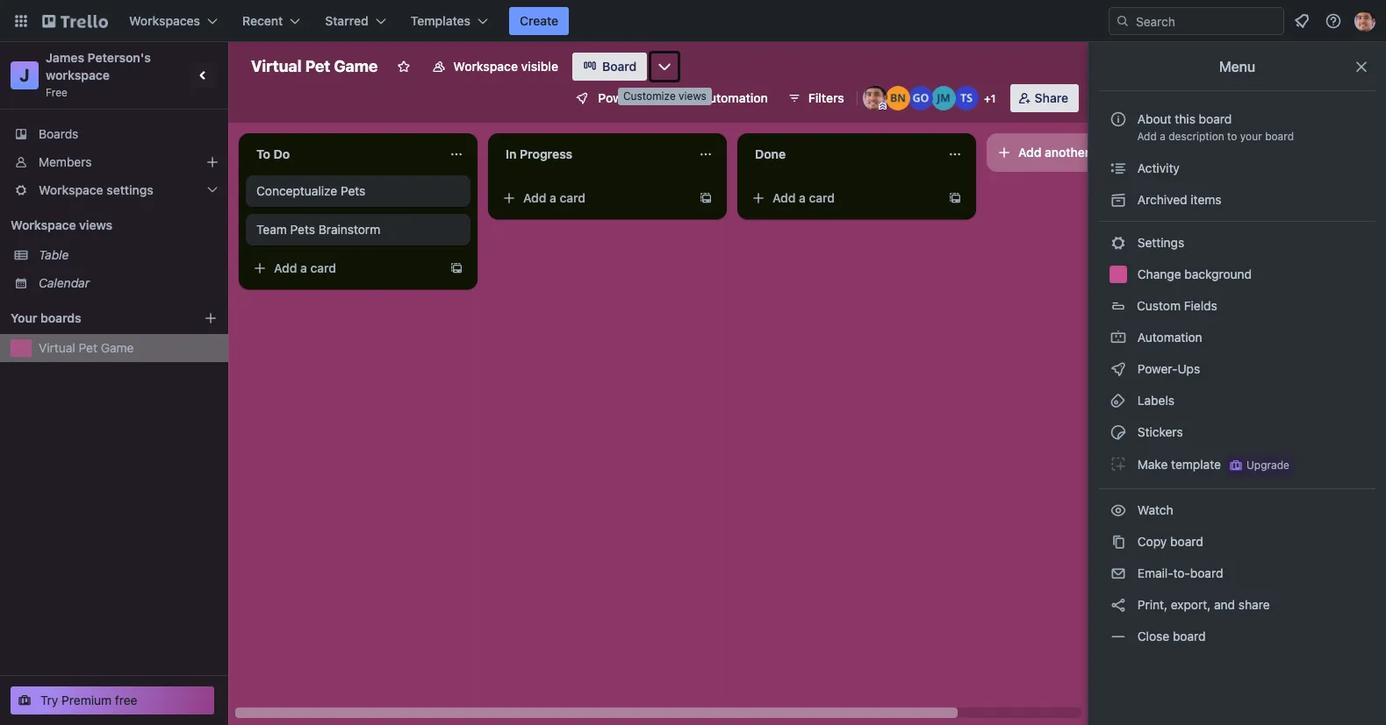 Task type: locate. For each thing, give the bounding box(es) containing it.
2 horizontal spatial add a card
[[772, 190, 835, 205]]

sm image inside watch link
[[1110, 502, 1127, 520]]

0 horizontal spatial pet
[[79, 341, 97, 356]]

1 horizontal spatial add a card
[[523, 190, 586, 205]]

1 vertical spatial virtual pet game
[[39, 341, 134, 356]]

customize views tooltip
[[618, 88, 712, 105]]

2 horizontal spatial add a card button
[[744, 184, 941, 212]]

add down in progress
[[523, 190, 546, 205]]

add left 'another'
[[1018, 145, 1041, 160]]

a
[[1160, 130, 1166, 143], [550, 190, 556, 205], [799, 190, 806, 205], [300, 261, 307, 276]]

game
[[334, 57, 378, 75], [101, 341, 134, 356]]

and
[[1214, 598, 1235, 613]]

0 horizontal spatial add a card button
[[246, 255, 442, 283]]

share button
[[1010, 84, 1079, 112]]

1 vertical spatial pets
[[290, 222, 315, 237]]

0 vertical spatial game
[[334, 57, 378, 75]]

templates
[[411, 13, 471, 28]]

1 horizontal spatial add a card button
[[495, 184, 692, 212]]

0 vertical spatial create from template… image
[[699, 191, 713, 205]]

1 horizontal spatial create from template… image
[[699, 191, 713, 205]]

print, export, and share link
[[1099, 592, 1376, 620]]

+
[[984, 92, 991, 105]]

pet down starred
[[305, 57, 330, 75]]

your
[[11, 311, 37, 326]]

workspaces
[[129, 13, 200, 28]]

calendar link
[[39, 275, 218, 292]]

Board name text field
[[242, 53, 387, 81]]

sm image inside email-to-board link
[[1110, 565, 1127, 583]]

0 vertical spatial power-ups
[[598, 90, 662, 105]]

1 vertical spatial views
[[79, 218, 112, 233]]

change background link
[[1099, 261, 1376, 289]]

add a card button
[[495, 184, 692, 212], [744, 184, 941, 212], [246, 255, 442, 283]]

create from template… image
[[699, 191, 713, 205], [449, 262, 463, 276]]

template
[[1171, 457, 1221, 472]]

sm image
[[1110, 160, 1127, 177], [1110, 234, 1127, 252], [1110, 329, 1127, 347], [1110, 456, 1127, 473], [1110, 534, 1127, 551], [1110, 565, 1127, 583], [1110, 597, 1127, 614]]

1 horizontal spatial virtual
[[251, 57, 302, 75]]

recent
[[242, 13, 283, 28]]

sm image inside 'activity' link
[[1110, 160, 1127, 177]]

0 vertical spatial views
[[679, 90, 706, 103]]

0 horizontal spatial automation
[[701, 90, 768, 105]]

card down in progress text field
[[560, 190, 586, 205]]

james peterson (jamespeterson93) image
[[863, 86, 887, 111]]

add a card for in progress
[[523, 190, 586, 205]]

views inside the customize views tooltip
[[679, 90, 706, 103]]

workspace visible
[[453, 59, 558, 74]]

sm image inside automation button
[[676, 84, 701, 109]]

0 horizontal spatial power-ups
[[598, 90, 662, 105]]

board up print, export, and share
[[1190, 566, 1223, 581]]

1 vertical spatial game
[[101, 341, 134, 356]]

7 sm image from the top
[[1110, 597, 1127, 614]]

1 vertical spatial workspace
[[39, 183, 103, 198]]

automation inside button
[[701, 90, 768, 105]]

email-to-board link
[[1099, 560, 1376, 588]]

a for done
[[799, 190, 806, 205]]

a inside about this board add a description to your board
[[1160, 130, 1166, 143]]

workspace inside button
[[453, 59, 518, 74]]

automation down custom fields
[[1134, 330, 1202, 345]]

1 horizontal spatial game
[[334, 57, 378, 75]]

free
[[115, 693, 137, 708]]

ups down customize views image
[[639, 90, 662, 105]]

add a card for to do
[[274, 261, 336, 276]]

print,
[[1137, 598, 1167, 613]]

starred button
[[315, 7, 397, 35]]

board down export,
[[1173, 629, 1206, 644]]

sm image inside print, export, and share link
[[1110, 597, 1127, 614]]

brainstorm
[[318, 222, 380, 237]]

0 horizontal spatial card
[[310, 261, 336, 276]]

share
[[1239, 598, 1270, 613]]

game down your boards with 1 items element
[[101, 341, 134, 356]]

labels
[[1134, 393, 1175, 408]]

power-ups down board
[[598, 90, 662, 105]]

pets right team at the top left of page
[[290, 222, 315, 237]]

add a card
[[523, 190, 586, 205], [772, 190, 835, 205], [274, 261, 336, 276]]

board
[[602, 59, 637, 74]]

power-ups
[[598, 90, 662, 105], [1134, 362, 1204, 377]]

boards
[[39, 126, 78, 141]]

table
[[39, 248, 69, 262]]

menu
[[1219, 59, 1255, 75]]

pets down 'to do' text box
[[341, 183, 365, 198]]

0 vertical spatial pets
[[341, 183, 365, 198]]

0 horizontal spatial power-
[[598, 90, 639, 105]]

views down workspace settings
[[79, 218, 112, 233]]

add a card button down done text field
[[744, 184, 941, 212]]

board up to-
[[1170, 535, 1203, 550]]

pet
[[305, 57, 330, 75], [79, 341, 97, 356]]

1 horizontal spatial views
[[679, 90, 706, 103]]

virtual down recent dropdown button at the left of the page
[[251, 57, 302, 75]]

power-ups link
[[1099, 356, 1376, 384]]

add down team at the top left of page
[[274, 261, 297, 276]]

add a card button for to do
[[246, 255, 442, 283]]

0 horizontal spatial ups
[[639, 90, 662, 105]]

1 vertical spatial ups
[[1178, 362, 1200, 377]]

boards
[[40, 311, 81, 326]]

1 horizontal spatial card
[[560, 190, 586, 205]]

export,
[[1171, 598, 1211, 613]]

ups down automation link at the right top
[[1178, 362, 1200, 377]]

add board image
[[204, 312, 218, 326]]

5 sm image from the top
[[1110, 534, 1127, 551]]

0 horizontal spatial virtual
[[39, 341, 75, 356]]

in progress
[[506, 147, 573, 162]]

1 horizontal spatial pet
[[305, 57, 330, 75]]

pet down your boards with 1 items element
[[79, 341, 97, 356]]

sm image
[[676, 84, 701, 109], [1110, 191, 1127, 209], [1110, 361, 1127, 378], [1110, 392, 1127, 410], [1110, 424, 1127, 442], [1110, 502, 1127, 520], [1110, 629, 1127, 646]]

3 sm image from the top
[[1110, 329, 1127, 347]]

add a card down "done"
[[772, 190, 835, 205]]

card down team pets brainstorm
[[310, 261, 336, 276]]

sm image inside stickers link
[[1110, 424, 1127, 442]]

add a card button down in progress text field
[[495, 184, 692, 212]]

0 vertical spatial virtual pet game
[[251, 57, 378, 75]]

copy board
[[1134, 535, 1203, 550]]

0 horizontal spatial pets
[[290, 222, 315, 237]]

workspace up table
[[11, 218, 76, 233]]

print, export, and share
[[1134, 598, 1270, 613]]

a down about
[[1160, 130, 1166, 143]]

virtual
[[251, 57, 302, 75], [39, 341, 75, 356]]

conceptualize
[[256, 183, 337, 198]]

customize views
[[623, 90, 706, 103]]

to
[[256, 147, 270, 162]]

do
[[274, 147, 290, 162]]

watch link
[[1099, 497, 1376, 525]]

a down done text field
[[799, 190, 806, 205]]

ups
[[639, 90, 662, 105], [1178, 362, 1200, 377]]

add a card for done
[[772, 190, 835, 205]]

team pets brainstorm link
[[256, 221, 460, 239]]

a for in progress
[[550, 190, 556, 205]]

sm image for make template
[[1110, 456, 1127, 473]]

jeremy miller (jeremymiller198) image
[[931, 86, 956, 111]]

add
[[1137, 130, 1157, 143], [1018, 145, 1041, 160], [523, 190, 546, 205], [772, 190, 796, 205], [274, 261, 297, 276]]

virtual pet game
[[251, 57, 378, 75], [39, 341, 134, 356]]

add a card down team pets brainstorm
[[274, 261, 336, 276]]

a for to do
[[300, 261, 307, 276]]

power-ups up labels
[[1134, 362, 1204, 377]]

power- down board
[[598, 90, 639, 105]]

power- up labels
[[1137, 362, 1178, 377]]

workspace for workspace settings
[[39, 183, 103, 198]]

1 vertical spatial automation
[[1134, 330, 1202, 345]]

views
[[679, 90, 706, 103], [79, 218, 112, 233]]

a down progress
[[550, 190, 556, 205]]

virtual down "boards"
[[39, 341, 75, 356]]

workspace down members
[[39, 183, 103, 198]]

0 vertical spatial ups
[[639, 90, 662, 105]]

workspace views
[[11, 218, 112, 233]]

board
[[1199, 111, 1232, 126], [1265, 130, 1294, 143], [1170, 535, 1203, 550], [1190, 566, 1223, 581], [1173, 629, 1206, 644]]

add for to do
[[274, 261, 297, 276]]

conceptualize pets link
[[256, 183, 460, 200]]

2 vertical spatial workspace
[[11, 218, 76, 233]]

sm image inside power-ups link
[[1110, 361, 1127, 378]]

sm image inside archived items link
[[1110, 191, 1127, 209]]

sm image for labels
[[1110, 392, 1127, 410]]

sm image for close board
[[1110, 629, 1127, 646]]

automation up "done"
[[701, 90, 768, 105]]

sm image for power-ups
[[1110, 361, 1127, 378]]

sm image inside automation link
[[1110, 329, 1127, 347]]

card
[[560, 190, 586, 205], [809, 190, 835, 205], [310, 261, 336, 276]]

0 vertical spatial power-
[[598, 90, 639, 105]]

1 horizontal spatial pets
[[341, 183, 365, 198]]

try premium free button
[[11, 687, 214, 715]]

team
[[256, 222, 287, 237]]

custom
[[1137, 298, 1181, 313]]

game down the starred dropdown button
[[334, 57, 378, 75]]

power- inside button
[[598, 90, 639, 105]]

workspace inside popup button
[[39, 183, 103, 198]]

sm image inside labels link
[[1110, 392, 1127, 410]]

views right customize at left
[[679, 90, 706, 103]]

0 vertical spatial pet
[[305, 57, 330, 75]]

0 vertical spatial workspace
[[453, 59, 518, 74]]

virtual pet game down your boards with 1 items element
[[39, 341, 134, 356]]

board link
[[572, 53, 647, 81]]

a down team pets brainstorm
[[300, 261, 307, 276]]

sm image inside settings link
[[1110, 234, 1127, 252]]

add for done
[[772, 190, 796, 205]]

2 horizontal spatial card
[[809, 190, 835, 205]]

try premium free
[[40, 693, 137, 708]]

1 sm image from the top
[[1110, 160, 1127, 177]]

1 horizontal spatial power-ups
[[1134, 362, 1204, 377]]

1 horizontal spatial power-
[[1137, 362, 1178, 377]]

progress
[[520, 147, 573, 162]]

add a card button down brainstorm
[[246, 255, 442, 283]]

star or unstar board image
[[397, 60, 411, 74]]

1 vertical spatial create from template… image
[[449, 262, 463, 276]]

0 horizontal spatial add a card
[[274, 261, 336, 276]]

activity
[[1134, 161, 1180, 176]]

Done text field
[[744, 140, 937, 169]]

workspace visible button
[[422, 53, 569, 81]]

create from template… image for in progress
[[699, 191, 713, 205]]

fields
[[1184, 298, 1217, 313]]

pets for team
[[290, 222, 315, 237]]

6 sm image from the top
[[1110, 565, 1127, 583]]

add down "done"
[[772, 190, 796, 205]]

starred
[[325, 13, 368, 28]]

0 vertical spatial virtual
[[251, 57, 302, 75]]

1 vertical spatial power-
[[1137, 362, 1178, 377]]

card down done text field
[[809, 190, 835, 205]]

0 vertical spatial automation
[[701, 90, 768, 105]]

virtual pet game down starred
[[251, 57, 378, 75]]

settings link
[[1099, 229, 1376, 257]]

sm image inside the copy board link
[[1110, 534, 1127, 551]]

primary element
[[0, 0, 1386, 42]]

1 horizontal spatial virtual pet game
[[251, 57, 378, 75]]

add a card down progress
[[523, 190, 586, 205]]

workspace left visible
[[453, 59, 518, 74]]

0 horizontal spatial create from template… image
[[449, 262, 463, 276]]

conceptualize pets
[[256, 183, 365, 198]]

automation
[[701, 90, 768, 105], [1134, 330, 1202, 345]]

card for in progress
[[560, 190, 586, 205]]

2 sm image from the top
[[1110, 234, 1127, 252]]

0 horizontal spatial views
[[79, 218, 112, 233]]

add down about
[[1137, 130, 1157, 143]]

create from template… image
[[948, 191, 962, 205]]

power-
[[598, 90, 639, 105], [1137, 362, 1178, 377]]

workspace
[[453, 59, 518, 74], [39, 183, 103, 198], [11, 218, 76, 233]]

copy board link
[[1099, 528, 1376, 557]]

4 sm image from the top
[[1110, 456, 1127, 473]]

sm image inside close board link
[[1110, 629, 1127, 646]]

members link
[[0, 148, 228, 176]]



Task type: vqa. For each thing, say whether or not it's contained in the screenshot.
8,
no



Task type: describe. For each thing, give the bounding box(es) containing it.
custom fields button
[[1099, 292, 1376, 320]]

0 horizontal spatial virtual pet game
[[39, 341, 134, 356]]

add another list
[[1018, 145, 1110, 160]]

0 notifications image
[[1291, 11, 1312, 32]]

upgrade button
[[1225, 456, 1293, 477]]

virtual pet game inside board name text field
[[251, 57, 378, 75]]

add a card button for in progress
[[495, 184, 692, 212]]

virtual inside board name text field
[[251, 57, 302, 75]]

make
[[1137, 457, 1168, 472]]

+ 1
[[984, 92, 996, 105]]

workspace settings
[[39, 183, 153, 198]]

custom fields
[[1137, 298, 1217, 313]]

to
[[1227, 130, 1237, 143]]

visible
[[521, 59, 558, 74]]

tara schultz (taraschultz7) image
[[954, 86, 978, 111]]

close board link
[[1099, 623, 1376, 651]]

1 horizontal spatial automation
[[1134, 330, 1202, 345]]

peterson's
[[87, 50, 151, 65]]

back to home image
[[42, 7, 108, 35]]

sm image for email-to-board
[[1110, 565, 1127, 583]]

1
[[991, 92, 996, 105]]

pet inside board name text field
[[305, 57, 330, 75]]

about this board add a description to your board
[[1137, 111, 1294, 143]]

settings
[[106, 183, 153, 198]]

james peterson's workspace link
[[46, 50, 154, 83]]

watch
[[1134, 503, 1177, 518]]

automation button
[[676, 84, 778, 112]]

add for in progress
[[523, 190, 546, 205]]

sm image for settings
[[1110, 234, 1127, 252]]

1 vertical spatial power-ups
[[1134, 362, 1204, 377]]

close board
[[1134, 629, 1206, 644]]

this member is an admin of this board. image
[[878, 103, 886, 111]]

filters button
[[782, 84, 849, 112]]

j link
[[11, 61, 39, 90]]

workspace navigation collapse icon image
[[191, 63, 216, 88]]

table link
[[39, 247, 218, 264]]

customize
[[623, 90, 676, 103]]

add a card button for done
[[744, 184, 941, 212]]

card for done
[[809, 190, 835, 205]]

power-ups inside button
[[598, 90, 662, 105]]

your boards with 1 items element
[[11, 308, 177, 329]]

open information menu image
[[1325, 12, 1342, 30]]

sm image for archived items
[[1110, 191, 1127, 209]]

create button
[[509, 7, 569, 35]]

to-
[[1173, 566, 1190, 581]]

To Do text field
[[246, 140, 439, 169]]

stickers link
[[1099, 419, 1376, 447]]

board up to
[[1199, 111, 1232, 126]]

workspaces button
[[119, 7, 228, 35]]

0 horizontal spatial game
[[101, 341, 134, 356]]

ben nelson (bennelson96) image
[[885, 86, 910, 111]]

pets for conceptualize
[[341, 183, 365, 198]]

workspace for workspace views
[[11, 218, 76, 233]]

upgrade
[[1246, 459, 1289, 472]]

views for workspace views
[[79, 218, 112, 233]]

archived items link
[[1099, 186, 1376, 214]]

list
[[1093, 145, 1110, 160]]

views for customize views
[[679, 90, 706, 103]]

close
[[1137, 629, 1169, 644]]

james peterson (jamespeterson93) image
[[1354, 11, 1376, 32]]

email-to-board
[[1134, 566, 1223, 581]]

boards link
[[0, 120, 228, 148]]

workspace
[[46, 68, 110, 83]]

1 vertical spatial pet
[[79, 341, 97, 356]]

add inside button
[[1018, 145, 1041, 160]]

premium
[[62, 693, 112, 708]]

make template
[[1134, 457, 1221, 472]]

customize views image
[[656, 58, 673, 75]]

workspace settings button
[[0, 176, 228, 205]]

your
[[1240, 130, 1262, 143]]

another
[[1045, 145, 1090, 160]]

sm image for watch
[[1110, 502, 1127, 520]]

copy
[[1137, 535, 1167, 550]]

calendar
[[39, 276, 90, 291]]

your boards
[[11, 311, 81, 326]]

change
[[1137, 267, 1181, 282]]

virtual pet game link
[[39, 340, 218, 357]]

1 vertical spatial virtual
[[39, 341, 75, 356]]

create from template… image for to do
[[449, 262, 463, 276]]

add inside about this board add a description to your board
[[1137, 130, 1157, 143]]

activity link
[[1099, 154, 1376, 183]]

power-ups button
[[563, 84, 673, 112]]

done
[[755, 147, 786, 162]]

sm image for print, export, and share
[[1110, 597, 1127, 614]]

archived
[[1137, 192, 1187, 207]]

add another list button
[[987, 133, 1225, 172]]

game inside board name text field
[[334, 57, 378, 75]]

archived items
[[1134, 192, 1222, 207]]

this
[[1175, 111, 1195, 126]]

share
[[1035, 90, 1068, 105]]

email-
[[1137, 566, 1173, 581]]

In Progress text field
[[495, 140, 688, 169]]

settings
[[1134, 235, 1184, 250]]

background
[[1184, 267, 1252, 282]]

try
[[40, 693, 58, 708]]

labels link
[[1099, 387, 1376, 415]]

1 horizontal spatial ups
[[1178, 362, 1200, 377]]

sm image for automation
[[1110, 329, 1127, 347]]

james peterson's workspace free
[[46, 50, 154, 99]]

Search field
[[1130, 8, 1283, 34]]

automation link
[[1099, 324, 1376, 352]]

about
[[1137, 111, 1172, 126]]

members
[[39, 154, 92, 169]]

team pets brainstorm
[[256, 222, 380, 237]]

description
[[1169, 130, 1224, 143]]

gary orlando (garyorlando) image
[[908, 86, 933, 111]]

to do
[[256, 147, 290, 162]]

sm image for copy board
[[1110, 534, 1127, 551]]

sm image for stickers
[[1110, 424, 1127, 442]]

james
[[46, 50, 84, 65]]

change background
[[1134, 267, 1252, 282]]

board right your
[[1265, 130, 1294, 143]]

recent button
[[232, 7, 311, 35]]

card for to do
[[310, 261, 336, 276]]

workspace for workspace visible
[[453, 59, 518, 74]]

in
[[506, 147, 517, 162]]

ups inside button
[[639, 90, 662, 105]]

filters
[[808, 90, 844, 105]]

create
[[520, 13, 558, 28]]

sm image for activity
[[1110, 160, 1127, 177]]

search image
[[1116, 14, 1130, 28]]



